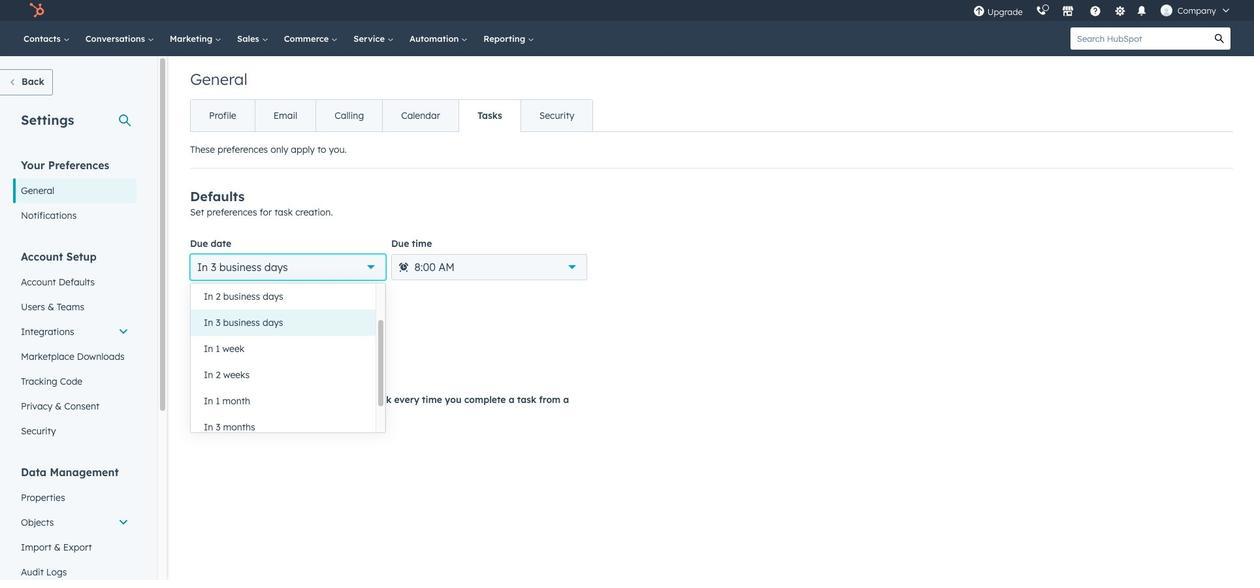 Task type: vqa. For each thing, say whether or not it's contained in the screenshot.
the Your Preferences element
yes



Task type: describe. For each thing, give the bounding box(es) containing it.
marketplaces image
[[1063, 6, 1074, 18]]

your preferences element
[[13, 158, 137, 228]]

Search HubSpot search field
[[1071, 27, 1209, 50]]

data management element
[[13, 465, 137, 580]]



Task type: locate. For each thing, give the bounding box(es) containing it.
menu
[[967, 0, 1239, 21]]

list box
[[191, 284, 386, 441]]

jacob simon image
[[1161, 5, 1173, 16]]

navigation
[[190, 99, 594, 132]]

account setup element
[[13, 250, 137, 444]]



